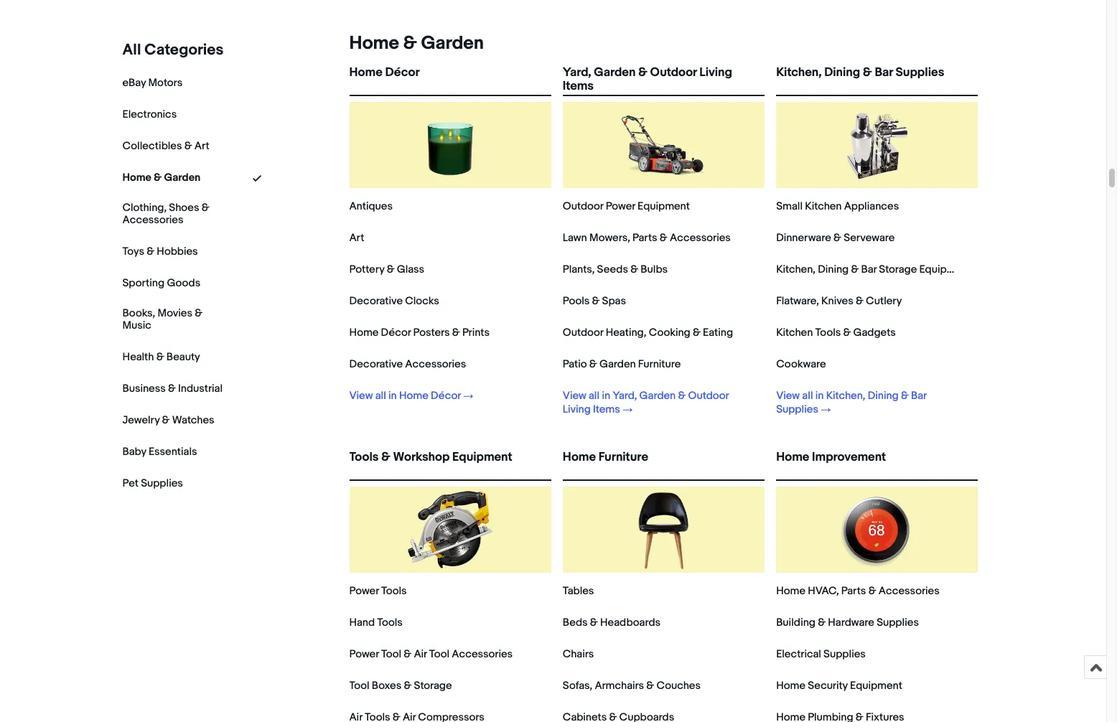 Task type: vqa. For each thing, say whether or not it's contained in the screenshot.
in in view all in kitchen, dining & bar supplies
yes



Task type: describe. For each thing, give the bounding box(es) containing it.
health
[[122, 350, 154, 364]]

power tools link
[[349, 585, 407, 598]]

tables
[[563, 585, 594, 598]]

pet supplies
[[122, 477, 183, 490]]

dining for supplies
[[825, 65, 861, 80]]

lawn
[[563, 231, 587, 245]]

flatware,
[[777, 295, 820, 308]]

patio
[[563, 358, 587, 371]]

& inside view all in yard, garden & outdoor living items
[[678, 389, 686, 403]]

clothing,
[[122, 201, 167, 215]]

motors
[[148, 76, 183, 90]]

tools & workshop equipment link
[[349, 450, 552, 477]]

yard, inside view all in yard, garden & outdoor living items
[[613, 389, 637, 403]]

electrical
[[777, 648, 822, 662]]

& inside "view all in kitchen, dining & bar supplies"
[[901, 389, 909, 403]]

bulbs
[[641, 263, 668, 277]]

baby essentials
[[122, 445, 197, 459]]

decorative accessories
[[349, 358, 466, 371]]

beds & headboards
[[563, 616, 661, 630]]

business & industrial
[[122, 382, 223, 396]]

jewelry & watches link
[[122, 413, 215, 427]]

serveware
[[844, 231, 895, 245]]

tables link
[[563, 585, 594, 598]]

lawn mowers, parts & accessories
[[563, 231, 731, 245]]

spas
[[602, 295, 626, 308]]

outdoor inside view all in yard, garden & outdoor living items
[[689, 389, 729, 403]]

décor for home décor
[[385, 65, 420, 80]]

view for kitchen, dining & bar supplies
[[777, 389, 800, 403]]

sofas,
[[563, 680, 593, 693]]

home décor posters & prints link
[[349, 326, 490, 340]]

pottery & glass link
[[349, 263, 425, 277]]

sporting goods link
[[122, 276, 201, 290]]

small kitchen appliances
[[777, 200, 900, 213]]

hvac,
[[808, 585, 839, 598]]

baby essentials link
[[122, 445, 197, 459]]

home for home improvement link
[[777, 450, 810, 465]]

0 vertical spatial art
[[195, 139, 210, 153]]

electrical supplies link
[[777, 648, 866, 662]]

all categories
[[122, 41, 224, 60]]

mowers,
[[590, 231, 631, 245]]

garden inside yard, garden & outdoor living items
[[594, 65, 636, 80]]

sofas, armchairs & couches link
[[563, 680, 701, 693]]

home for home security equipment link
[[777, 680, 806, 693]]

1 vertical spatial kitchen
[[777, 326, 813, 340]]

home for home furniture link
[[563, 450, 596, 465]]

power tools
[[349, 585, 407, 598]]

all
[[122, 41, 141, 60]]

outdoor power equipment
[[563, 200, 690, 213]]

bar for supplies
[[875, 65, 893, 80]]

ebay
[[122, 76, 146, 90]]

decorative for decorative clocks
[[349, 295, 403, 308]]

health & beauty
[[122, 350, 200, 364]]

knives
[[822, 295, 854, 308]]

toys
[[122, 245, 144, 258]]

patio & garden furniture
[[563, 358, 681, 371]]

business & industrial link
[[122, 382, 223, 396]]

ebay motors link
[[122, 76, 183, 90]]

1 horizontal spatial storage
[[879, 263, 917, 277]]

plants,
[[563, 263, 595, 277]]

art link
[[349, 231, 364, 245]]

couches
[[657, 680, 701, 693]]

1 horizontal spatial home & garden link
[[344, 32, 484, 55]]

collectibles & art link
[[122, 139, 210, 153]]

home décor image
[[407, 102, 494, 188]]

ebay motors
[[122, 76, 183, 90]]

all for yard, garden & outdoor living items
[[589, 389, 600, 403]]

toys & hobbies
[[122, 245, 198, 258]]

collectibles
[[122, 139, 182, 153]]

view all in yard, garden & outdoor living items link
[[563, 389, 745, 417]]

outdoor inside yard, garden & outdoor living items
[[651, 65, 697, 80]]

1 horizontal spatial tool
[[381, 648, 402, 662]]

kitchen, for kitchen, dining & bar supplies
[[777, 65, 822, 80]]

dinnerware
[[777, 231, 832, 245]]

watches
[[172, 413, 215, 427]]

clocks
[[405, 295, 439, 308]]

1 vertical spatial furniture
[[599, 450, 649, 465]]

building & hardware supplies link
[[777, 616, 919, 630]]

tools & workshop equipment image
[[407, 487, 494, 573]]

glass
[[397, 263, 425, 277]]

electronics
[[122, 108, 177, 121]]

1 vertical spatial storage
[[414, 680, 452, 693]]

baby
[[122, 445, 146, 459]]

home furniture image
[[621, 487, 707, 573]]

building & hardware supplies
[[777, 616, 919, 630]]

0 vertical spatial power
[[606, 200, 636, 213]]

posters
[[413, 326, 450, 340]]

power tool & air tool accessories link
[[349, 648, 513, 662]]

pools & spas
[[563, 295, 626, 308]]

books, movies & music link
[[122, 307, 223, 332]]

pottery & glass
[[349, 263, 425, 277]]

parts for mowers,
[[633, 231, 658, 245]]

jewelry & watches
[[122, 413, 215, 427]]

industrial
[[178, 382, 223, 396]]

power for power tool & air tool accessories
[[349, 648, 379, 662]]

0 horizontal spatial home & garden
[[122, 171, 201, 185]]

view all in kitchen, dining & bar supplies link
[[777, 389, 959, 417]]

heating,
[[606, 326, 647, 340]]

hand
[[349, 616, 375, 630]]

health & beauty link
[[122, 350, 200, 364]]

0 vertical spatial kitchen
[[805, 200, 842, 213]]

cookware
[[777, 358, 827, 371]]

pet
[[122, 477, 139, 490]]

plants, seeds & bulbs link
[[563, 263, 668, 277]]

improvement
[[812, 450, 887, 465]]



Task type: locate. For each thing, give the bounding box(es) containing it.
parts for hvac,
[[842, 585, 867, 598]]

in for kitchen, dining & bar supplies
[[816, 389, 824, 403]]

3 in from the left
[[816, 389, 824, 403]]

tools up hand tools
[[381, 585, 407, 598]]

in down the cookware
[[816, 389, 824, 403]]

dinnerware & serveware
[[777, 231, 895, 245]]

movies
[[158, 307, 192, 320]]

kitchen
[[805, 200, 842, 213], [777, 326, 813, 340]]

dinnerware & serveware link
[[777, 231, 895, 245]]

1 vertical spatial dining
[[818, 263, 849, 277]]

yard, garden & outdoor living items
[[563, 65, 733, 94]]

0 vertical spatial home & garden link
[[344, 32, 484, 55]]

0 horizontal spatial home & garden link
[[122, 171, 201, 185]]

0 horizontal spatial parts
[[633, 231, 658, 245]]

kitchen,
[[777, 65, 822, 80], [777, 263, 816, 277], [827, 389, 866, 403]]

0 vertical spatial bar
[[875, 65, 893, 80]]

0 vertical spatial home & garden
[[349, 32, 484, 55]]

in for yard, garden & outdoor living items
[[602, 389, 611, 403]]

home & garden up home décor
[[349, 32, 484, 55]]

patio & garden furniture link
[[563, 358, 681, 371]]

essentials
[[149, 445, 197, 459]]

0 horizontal spatial art
[[195, 139, 210, 153]]

living inside view all in yard, garden & outdoor living items
[[563, 403, 591, 417]]

home
[[349, 32, 399, 55], [349, 65, 383, 80], [122, 171, 151, 185], [349, 326, 379, 340], [399, 389, 429, 403], [563, 450, 596, 465], [777, 450, 810, 465], [777, 585, 806, 598], [777, 680, 806, 693]]

supplies inside "view all in kitchen, dining & bar supplies"
[[777, 403, 819, 417]]

tool left air
[[381, 648, 402, 662]]

home & garden link
[[344, 32, 484, 55], [122, 171, 201, 185]]

2 vertical spatial power
[[349, 648, 379, 662]]

antiques link
[[349, 200, 393, 213]]

0 horizontal spatial storage
[[414, 680, 452, 693]]

0 horizontal spatial tool
[[349, 680, 370, 693]]

categories
[[145, 41, 224, 60]]

outdoor heating, cooking & eating link
[[563, 326, 733, 340]]

3 all from the left
[[803, 389, 813, 403]]

bar for storage
[[862, 263, 877, 277]]

collectibles & art
[[122, 139, 210, 153]]

1 horizontal spatial in
[[602, 389, 611, 403]]

home for home décor link at the top of the page
[[349, 65, 383, 80]]

all for home décor
[[375, 389, 386, 403]]

1 horizontal spatial yard,
[[613, 389, 637, 403]]

flatware, knives & cutlery
[[777, 295, 903, 308]]

parts
[[633, 231, 658, 245], [842, 585, 867, 598]]

power tool & air tool accessories
[[349, 648, 513, 662]]

beds & headboards link
[[563, 616, 661, 630]]

yard, garden & outdoor living items image
[[621, 102, 707, 188]]

jewelry
[[122, 413, 160, 427]]

1 vertical spatial parts
[[842, 585, 867, 598]]

furniture down view all in yard, garden & outdoor living items
[[599, 450, 649, 465]]

decorative clocks
[[349, 295, 439, 308]]

& inside clothing, shoes & accessories
[[202, 201, 209, 215]]

home hvac, parts & accessories
[[777, 585, 940, 598]]

parts up the 'bulbs'
[[633, 231, 658, 245]]

&
[[403, 32, 417, 55], [639, 65, 648, 80], [863, 65, 873, 80], [184, 139, 192, 153], [154, 171, 162, 185], [202, 201, 209, 215], [660, 231, 668, 245], [834, 231, 842, 245], [147, 245, 154, 258], [387, 263, 395, 277], [631, 263, 639, 277], [852, 263, 859, 277], [592, 295, 600, 308], [856, 295, 864, 308], [195, 307, 203, 320], [452, 326, 460, 340], [693, 326, 701, 340], [844, 326, 851, 340], [156, 350, 164, 364], [590, 358, 597, 371], [168, 382, 176, 396], [678, 389, 686, 403], [901, 389, 909, 403], [162, 413, 170, 427], [381, 450, 391, 465], [869, 585, 877, 598], [590, 616, 598, 630], [818, 616, 826, 630], [404, 648, 412, 662], [404, 680, 412, 693], [647, 680, 655, 693]]

home security equipment link
[[777, 680, 903, 693]]

cooking
[[649, 326, 691, 340]]

0 vertical spatial furniture
[[638, 358, 681, 371]]

books, movies & music
[[122, 307, 203, 332]]

in inside view all in yard, garden & outdoor living items
[[602, 389, 611, 403]]

home for home décor posters & prints link
[[349, 326, 379, 340]]

home security equipment
[[777, 680, 903, 693]]

0 vertical spatial dining
[[825, 65, 861, 80]]

kitchen tools & gadgets
[[777, 326, 896, 340]]

1 vertical spatial home & garden
[[122, 171, 201, 185]]

1 decorative from the top
[[349, 295, 403, 308]]

& inside books, movies & music
[[195, 307, 203, 320]]

decorative accessories link
[[349, 358, 466, 371]]

power for power tools
[[349, 585, 379, 598]]

all inside "view all in kitchen, dining & bar supplies"
[[803, 389, 813, 403]]

2 horizontal spatial in
[[816, 389, 824, 403]]

boxes
[[372, 680, 402, 693]]

kitchen down flatware,
[[777, 326, 813, 340]]

storage
[[879, 263, 917, 277], [414, 680, 452, 693]]

1 horizontal spatial view
[[563, 389, 587, 403]]

0 horizontal spatial in
[[389, 389, 397, 403]]

in down the decorative accessories 'link' at left
[[389, 389, 397, 403]]

1 vertical spatial yard,
[[613, 389, 637, 403]]

home for home hvac, parts & accessories link
[[777, 585, 806, 598]]

0 vertical spatial décor
[[385, 65, 420, 80]]

clothing, shoes & accessories link
[[122, 201, 223, 227]]

bar inside "view all in kitchen, dining & bar supplies"
[[912, 389, 927, 403]]

1 vertical spatial items
[[593, 403, 621, 417]]

kitchen, dining & bar supplies link
[[777, 65, 979, 92]]

kitchen, for kitchen, dining & bar storage equipment
[[777, 263, 816, 277]]

business
[[122, 382, 166, 396]]

2 decorative from the top
[[349, 358, 403, 371]]

gadgets
[[854, 326, 896, 340]]

security
[[808, 680, 848, 693]]

all down decorative accessories
[[375, 389, 386, 403]]

yard, inside yard, garden & outdoor living items
[[563, 65, 592, 80]]

1 horizontal spatial parts
[[842, 585, 867, 598]]

tools left workshop
[[349, 450, 379, 465]]

in for home décor
[[389, 389, 397, 403]]

0 vertical spatial yard,
[[563, 65, 592, 80]]

sporting
[[122, 276, 165, 290]]

sporting goods
[[122, 276, 201, 290]]

1 horizontal spatial home & garden
[[349, 32, 484, 55]]

tool right air
[[429, 648, 450, 662]]

outdoor
[[651, 65, 697, 80], [563, 200, 604, 213], [563, 326, 604, 340], [689, 389, 729, 403]]

kitchen, dining & bar supplies image
[[835, 102, 921, 188]]

1 in from the left
[[389, 389, 397, 403]]

1 vertical spatial decorative
[[349, 358, 403, 371]]

furniture down the cooking
[[638, 358, 681, 371]]

1 vertical spatial décor
[[381, 326, 411, 340]]

2 vertical spatial kitchen,
[[827, 389, 866, 403]]

sofas, armchairs & couches
[[563, 680, 701, 693]]

seeds
[[597, 263, 628, 277]]

hobbies
[[157, 245, 198, 258]]

3 view from the left
[[777, 389, 800, 403]]

home furniture
[[563, 450, 649, 465]]

parts right the hvac,
[[842, 585, 867, 598]]

0 vertical spatial parts
[[633, 231, 658, 245]]

view all in yard, garden & outdoor living items
[[563, 389, 729, 417]]

kitchen, inside "view all in kitchen, dining & bar supplies"
[[827, 389, 866, 403]]

living inside yard, garden & outdoor living items
[[700, 65, 733, 80]]

1 horizontal spatial art
[[349, 231, 364, 245]]

home improvement link
[[777, 450, 979, 477]]

cutlery
[[866, 295, 903, 308]]

home & garden link down the collectibles & art
[[122, 171, 201, 185]]

kitchen, dining & bar storage equipment link
[[777, 263, 972, 277]]

home décor link
[[349, 65, 552, 92]]

1 all from the left
[[375, 389, 386, 403]]

1 vertical spatial bar
[[862, 263, 877, 277]]

decorative down pottery
[[349, 295, 403, 308]]

all for kitchen, dining & bar supplies
[[803, 389, 813, 403]]

1 vertical spatial home & garden link
[[122, 171, 201, 185]]

power up mowers,
[[606, 200, 636, 213]]

garden inside view all in yard, garden & outdoor living items
[[640, 389, 676, 403]]

in
[[389, 389, 397, 403], [602, 389, 611, 403], [816, 389, 824, 403]]

books,
[[122, 307, 155, 320]]

view all in home décor
[[349, 389, 461, 403]]

home décor
[[349, 65, 420, 80]]

headboards
[[600, 616, 661, 630]]

all down cookware link
[[803, 389, 813, 403]]

1 horizontal spatial all
[[589, 389, 600, 403]]

items inside view all in yard, garden & outdoor living items
[[593, 403, 621, 417]]

0 vertical spatial storage
[[879, 263, 917, 277]]

art right collectibles
[[195, 139, 210, 153]]

view all in kitchen, dining & bar supplies
[[777, 389, 927, 417]]

2 horizontal spatial view
[[777, 389, 800, 403]]

view for home décor
[[349, 389, 373, 403]]

2 horizontal spatial tool
[[429, 648, 450, 662]]

power up hand
[[349, 585, 379, 598]]

1 vertical spatial kitchen,
[[777, 263, 816, 277]]

home & garden link up home décor
[[344, 32, 484, 55]]

tools & workshop equipment
[[349, 450, 513, 465]]

decorative for decorative accessories
[[349, 358, 403, 371]]

flatware, knives & cutlery link
[[777, 295, 903, 308]]

view
[[349, 389, 373, 403], [563, 389, 587, 403], [777, 389, 800, 403]]

storage down power tool & air tool accessories link
[[414, 680, 452, 693]]

workshop
[[393, 450, 450, 465]]

0 vertical spatial living
[[700, 65, 733, 80]]

all down the patio & garden furniture link
[[589, 389, 600, 403]]

0 horizontal spatial view
[[349, 389, 373, 403]]

0 horizontal spatial all
[[375, 389, 386, 403]]

view down decorative accessories
[[349, 389, 373, 403]]

tools right hand
[[377, 616, 403, 630]]

outdoor power equipment link
[[563, 200, 690, 213]]

electrical supplies
[[777, 648, 866, 662]]

tools for kitchen
[[816, 326, 841, 340]]

view inside view all in yard, garden & outdoor living items
[[563, 389, 587, 403]]

2 vertical spatial dining
[[868, 389, 899, 403]]

plants, seeds & bulbs
[[563, 263, 668, 277]]

home furniture link
[[563, 450, 765, 477]]

chairs link
[[563, 648, 594, 662]]

home & garden down the collectibles & art
[[122, 171, 201, 185]]

in inside "view all in kitchen, dining & bar supplies"
[[816, 389, 824, 403]]

bar
[[875, 65, 893, 80], [862, 263, 877, 277], [912, 389, 927, 403]]

1 vertical spatial living
[[563, 403, 591, 417]]

home hvac, parts & accessories link
[[777, 585, 940, 598]]

1 vertical spatial art
[[349, 231, 364, 245]]

prints
[[463, 326, 490, 340]]

décor for home décor posters & prints
[[381, 326, 411, 340]]

tool left boxes on the left bottom
[[349, 680, 370, 693]]

0 horizontal spatial yard,
[[563, 65, 592, 80]]

tool
[[381, 648, 402, 662], [429, 648, 450, 662], [349, 680, 370, 693]]

decorative up the view all in home décor at the bottom
[[349, 358, 403, 371]]

0 horizontal spatial living
[[563, 403, 591, 417]]

decorative clocks link
[[349, 295, 439, 308]]

1 view from the left
[[349, 389, 373, 403]]

view down patio
[[563, 389, 587, 403]]

2 view from the left
[[563, 389, 587, 403]]

kitchen, dining & bar supplies
[[777, 65, 945, 80]]

2 in from the left
[[602, 389, 611, 403]]

clothing, shoes & accessories
[[122, 201, 209, 227]]

in down the patio & garden furniture link
[[602, 389, 611, 403]]

tools down knives
[[816, 326, 841, 340]]

shoes
[[169, 201, 199, 215]]

& inside yard, garden & outdoor living items
[[639, 65, 648, 80]]

eating
[[703, 326, 733, 340]]

power down hand
[[349, 648, 379, 662]]

view down cookware link
[[777, 389, 800, 403]]

1 vertical spatial power
[[349, 585, 379, 598]]

2 horizontal spatial all
[[803, 389, 813, 403]]

storage up cutlery
[[879, 263, 917, 277]]

0 vertical spatial decorative
[[349, 295, 403, 308]]

1 horizontal spatial living
[[700, 65, 733, 80]]

tools for hand
[[377, 616, 403, 630]]

dining inside "kitchen, dining & bar supplies" link
[[825, 65, 861, 80]]

kitchen up the dinnerware & serveware
[[805, 200, 842, 213]]

view inside "view all in kitchen, dining & bar supplies"
[[777, 389, 800, 403]]

accessories inside clothing, shoes & accessories
[[122, 213, 183, 227]]

2 vertical spatial décor
[[431, 389, 461, 403]]

tool boxes & storage
[[349, 680, 452, 693]]

0 vertical spatial kitchen,
[[777, 65, 822, 80]]

dining for storage
[[818, 263, 849, 277]]

view all in home décor link
[[349, 389, 473, 403]]

art up pottery
[[349, 231, 364, 245]]

beds
[[563, 616, 588, 630]]

dining inside "view all in kitchen, dining & bar supplies"
[[868, 389, 899, 403]]

pottery
[[349, 263, 385, 277]]

home improvement image
[[835, 487, 921, 573]]

2 vertical spatial bar
[[912, 389, 927, 403]]

0 vertical spatial items
[[563, 79, 594, 94]]

2 all from the left
[[589, 389, 600, 403]]

view for yard, garden & outdoor living items
[[563, 389, 587, 403]]

yard,
[[563, 65, 592, 80], [613, 389, 637, 403]]

all inside view all in yard, garden & outdoor living items
[[589, 389, 600, 403]]

items inside yard, garden & outdoor living items
[[563, 79, 594, 94]]

tools for power
[[381, 585, 407, 598]]



